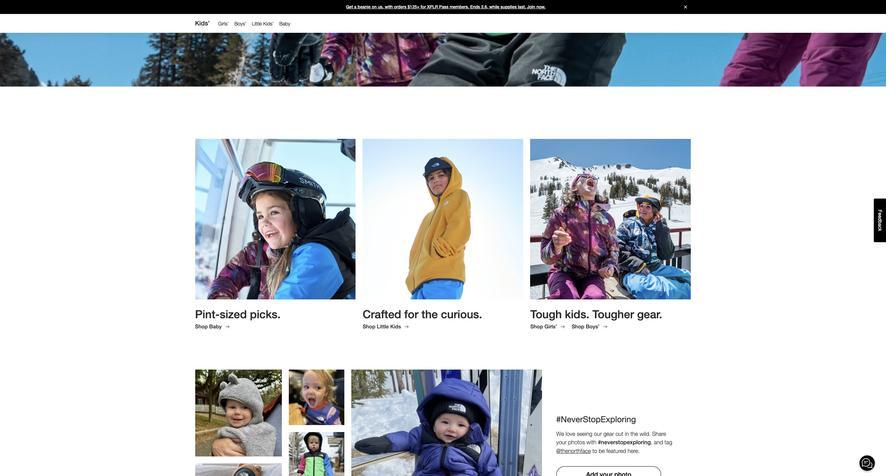 Task type: vqa. For each thing, say whether or not it's contained in the screenshot.
bottom 'WOULD'
no



Task type: describe. For each thing, give the bounding box(es) containing it.
d
[[878, 218, 883, 221]]

shop the look button for 4173541354 image
[[217, 416, 260, 430]]

the for 4164813150 image
[[314, 402, 321, 407]]

kids' inside button
[[263, 21, 274, 27]]

shop little kids link
[[363, 324, 411, 330]]

with inside get a beanie on us, with orders $125+ for xplr pass members. ends 2.6, while supplies last. join now. link
[[385, 5, 393, 9]]

2.6,
[[481, 5, 488, 9]]

now.
[[537, 5, 546, 9]]

tag
[[665, 440, 673, 446]]

crafted for the curious. link
[[363, 308, 524, 321]]

1 vertical spatial baby
[[209, 324, 222, 330]]

#neverstopexploring , and tag @thenorthface to be featured here.
[[557, 440, 673, 455]]

tough kids. tougher gear.
[[531, 308, 663, 321]]

the for 4164813159 image
[[314, 464, 321, 470]]

4164813159 image
[[289, 433, 345, 477]]

xplr
[[427, 5, 438, 9]]

be
[[599, 448, 605, 455]]

wild.
[[640, 431, 651, 438]]

0 horizontal spatial a
[[354, 5, 357, 9]]

@thenorthface
[[557, 448, 591, 455]]

the for "4164813125" image
[[445, 467, 452, 473]]

shop little kids
[[363, 324, 401, 330]]

gear.
[[638, 308, 663, 321]]

1 vertical spatial for
[[405, 308, 419, 321]]

two kids in snow gear laughing outside the lodge. image
[[531, 139, 691, 300]]

sized
[[220, 308, 247, 321]]

little inside "shop little kids" link
[[377, 324, 389, 330]]

$125+
[[408, 5, 420, 9]]

girls' inside shop girls' link
[[545, 324, 557, 330]]

shop the look for 4173541354 image shop the look button
[[223, 420, 254, 426]]

0 vertical spatial for
[[421, 5, 426, 9]]

we love seeing our gear out in the wild. share your photos with
[[557, 431, 667, 446]]

we
[[557, 431, 564, 438]]

f
[[878, 210, 883, 213]]

picks.
[[250, 308, 281, 321]]

4173541354 image
[[195, 370, 282, 457]]

share
[[653, 431, 667, 438]]

#neverstopexploring
[[557, 415, 636, 425]]

featured
[[607, 448, 626, 455]]

here.
[[628, 448, 640, 455]]

ends
[[470, 5, 480, 9]]

shop girls'
[[531, 324, 557, 330]]

get a beanie on us, with orders $125+ for xplr pass members. ends 2.6, while supplies last. join now. link
[[0, 0, 887, 14]]

look for shop the look button for "4164813125" image
[[453, 467, 463, 473]]

members.
[[450, 5, 469, 9]]

seeing
[[577, 431, 593, 438]]

,
[[651, 440, 653, 446]]

#neverstopexploring
[[598, 440, 651, 446]]

k
[[878, 229, 883, 231]]

shop baby link
[[195, 324, 232, 330]]

love
[[566, 431, 576, 438]]

while
[[490, 5, 500, 9]]

tough
[[531, 308, 562, 321]]

gear
[[604, 431, 614, 438]]

and
[[654, 440, 663, 446]]

last.
[[518, 5, 526, 9]]

2 e from the top
[[878, 216, 883, 218]]

to
[[593, 448, 598, 455]]

c
[[878, 226, 883, 229]]

your
[[557, 440, 567, 446]]

shop the look for shop the look button for "4164813125" image
[[431, 467, 463, 473]]

4164813125 image
[[352, 370, 543, 477]]

get
[[346, 5, 353, 9]]

girls' button
[[215, 19, 232, 28]]

close image
[[681, 5, 690, 9]]

4165450275 image
[[195, 464, 282, 477]]

little kids'
[[252, 21, 274, 27]]



Task type: locate. For each thing, give the bounding box(es) containing it.
for
[[421, 5, 426, 9], [405, 308, 419, 321]]

crafted
[[363, 308, 401, 321]]

0 vertical spatial with
[[385, 5, 393, 9]]

boys'
[[235, 21, 246, 27], [586, 324, 600, 330]]

join
[[527, 5, 536, 9]]

look for 4173541354 image shop the look button
[[245, 420, 254, 426]]

f e e d b a c k button
[[874, 199, 887, 242]]

shop the look for shop the look button corresponding to 4164813159 image
[[301, 464, 332, 470]]

boys' right 'girls'' button
[[235, 21, 246, 27]]

with inside we love seeing our gear out in the wild. share your photos with
[[587, 440, 597, 446]]

pint-sized picks.
[[195, 308, 281, 321]]

little
[[252, 21, 262, 27], [377, 324, 389, 330]]

a toddler with brown pigtails and a ski helmet smiles into the distance. image
[[195, 139, 356, 300]]

little kids' button
[[249, 19, 277, 28]]

us,
[[378, 5, 384, 9]]

shop the look button for "4164813125" image
[[426, 463, 468, 477]]

shop girls' link
[[531, 324, 567, 330]]

little inside 'little kids'' button
[[252, 21, 262, 27]]

look for shop the look button corresponding to 4164813159 image
[[323, 464, 332, 470]]

kids' left "baby" button
[[263, 21, 274, 27]]

baby button
[[277, 19, 293, 28]]

our
[[594, 431, 602, 438]]

1 vertical spatial little
[[377, 324, 389, 330]]

kids.
[[565, 308, 590, 321]]

boys' down the tough kids. tougher gear.
[[586, 324, 600, 330]]

pass
[[439, 5, 449, 9]]

0 horizontal spatial boys'
[[235, 21, 246, 27]]

b
[[878, 221, 883, 224]]

1 vertical spatial girls'
[[545, 324, 557, 330]]

pint-
[[195, 308, 220, 321]]

0 vertical spatial baby
[[280, 21, 290, 27]]

@thenorthface for "4164813125" image
[[425, 445, 470, 453]]

curious.
[[441, 308, 482, 321]]

1 horizontal spatial for
[[421, 5, 426, 9]]

baby
[[280, 21, 290, 27], [209, 324, 222, 330]]

@thenorthface for 4173541354 image
[[216, 399, 261, 406]]

1 horizontal spatial with
[[587, 440, 597, 446]]

supplies
[[501, 5, 517, 9]]

1 horizontal spatial baby
[[280, 21, 290, 27]]

shop the look button for 4164813150 image
[[296, 399, 338, 410]]

kids
[[390, 324, 401, 330]]

0 vertical spatial boys'
[[235, 21, 246, 27]]

1 e from the top
[[878, 213, 883, 216]]

1 horizontal spatial kids'
[[263, 21, 274, 27]]

shop the look
[[301, 402, 332, 407], [223, 420, 254, 426], [301, 464, 332, 470], [431, 467, 463, 473]]

0 vertical spatial girls'
[[218, 21, 229, 27]]

crafted for the curious.
[[363, 308, 482, 321]]

@thenorthface for 4164813159 image
[[294, 450, 339, 457]]

4164813150 image
[[289, 370, 345, 426]]

0 vertical spatial little
[[252, 21, 262, 27]]

e
[[878, 213, 883, 216], [878, 216, 883, 218]]

0 horizontal spatial girls'
[[218, 21, 229, 27]]

@thenorthface for 4164813150 image
[[294, 387, 339, 395]]

0 horizontal spatial little
[[252, 21, 262, 27]]

on
[[372, 5, 377, 9]]

a inside button
[[878, 224, 883, 226]]

shop the look button for 4164813159 image
[[296, 461, 338, 473]]

photos
[[569, 440, 585, 446]]

the inside we love seeing our gear out in the wild. share your photos with
[[631, 431, 638, 438]]

kids' left 'girls'' button
[[195, 20, 210, 27]]

shop boys' link
[[572, 324, 610, 330]]

baby down pint-
[[209, 324, 222, 330]]

0 vertical spatial a
[[354, 5, 357, 9]]

1 horizontal spatial girls'
[[545, 324, 557, 330]]

shop the look button
[[296, 399, 338, 410], [217, 416, 260, 430], [296, 461, 338, 473], [426, 463, 468, 477]]

boys' inside button
[[235, 21, 246, 27]]

out
[[616, 431, 624, 438]]

with right us,
[[385, 5, 393, 9]]

0 horizontal spatial with
[[385, 5, 393, 9]]

0 horizontal spatial kids'
[[195, 20, 210, 27]]

1 vertical spatial boys'
[[586, 324, 600, 330]]

a up k
[[878, 224, 883, 226]]

beanie
[[358, 5, 371, 9]]

little right boys' button
[[252, 21, 262, 27]]

look
[[323, 402, 332, 407], [245, 420, 254, 426], [323, 464, 332, 470], [453, 467, 463, 473]]

girls' inside 'girls'' button
[[218, 21, 229, 27]]

for up "shop little kids" link
[[405, 308, 419, 321]]

a child in a yellow hoodie stands against a blue sky. image
[[363, 139, 524, 300]]

the
[[422, 308, 438, 321], [314, 402, 321, 407], [236, 420, 243, 426], [631, 431, 638, 438], [314, 464, 321, 470], [445, 467, 452, 473]]

shop
[[195, 324, 208, 330], [363, 324, 376, 330], [531, 324, 543, 330], [572, 324, 585, 330], [301, 402, 313, 407], [223, 420, 235, 426], [301, 464, 313, 470], [431, 467, 443, 473]]

little down crafted
[[377, 324, 389, 330]]

orders
[[394, 5, 407, 9]]

f e e d b a c k
[[878, 210, 883, 231]]

0 horizontal spatial baby
[[209, 324, 222, 330]]

girls'
[[218, 21, 229, 27], [545, 324, 557, 330]]

pint-sized picks. link
[[195, 308, 356, 321]]

tough kids. tougher gear. link
[[531, 308, 691, 321]]

baby inside button
[[280, 21, 290, 27]]

the for 4173541354 image
[[236, 420, 243, 426]]

kids'
[[195, 20, 210, 27], [263, 21, 274, 27]]

shop boys'
[[572, 324, 600, 330]]

1 vertical spatial with
[[587, 440, 597, 446]]

look for 4164813150 image's shop the look button
[[323, 402, 332, 407]]

@thenorthface link
[[557, 448, 591, 455]]

a child is learning to snowboard with two adults behind them. they are wearing the kids' freedom insulated jacket in chlorophyll green. text reads: "rated for family fun. waterproof warmth is the best way to keep your pack together." image
[[0, 0, 887, 87]]

with
[[385, 5, 393, 9], [587, 440, 597, 446]]

girls' down tough
[[545, 324, 557, 330]]

a
[[354, 5, 357, 9], [878, 224, 883, 226]]

girls' left boys' button
[[218, 21, 229, 27]]

@thenorthface
[[294, 387, 339, 395], [216, 399, 261, 406], [425, 445, 470, 453], [294, 450, 339, 457]]

1 vertical spatial a
[[878, 224, 883, 226]]

for left xplr
[[421, 5, 426, 9]]

get a beanie on us, with orders $125+ for xplr pass members. ends 2.6, while supplies last. join now.
[[346, 5, 546, 9]]

boys' button
[[232, 19, 249, 28]]

1 horizontal spatial little
[[377, 324, 389, 330]]

shop the look for 4164813150 image's shop the look button
[[301, 402, 332, 407]]

baby right little kids'
[[280, 21, 290, 27]]

1 horizontal spatial a
[[878, 224, 883, 226]]

0 horizontal spatial for
[[405, 308, 419, 321]]

with up to
[[587, 440, 597, 446]]

e up d
[[878, 213, 883, 216]]

tougher
[[593, 308, 634, 321]]

a right 'get'
[[354, 5, 357, 9]]

1 horizontal spatial boys'
[[586, 324, 600, 330]]

in
[[625, 431, 629, 438]]

shop baby
[[195, 324, 222, 330]]

e up b
[[878, 216, 883, 218]]



